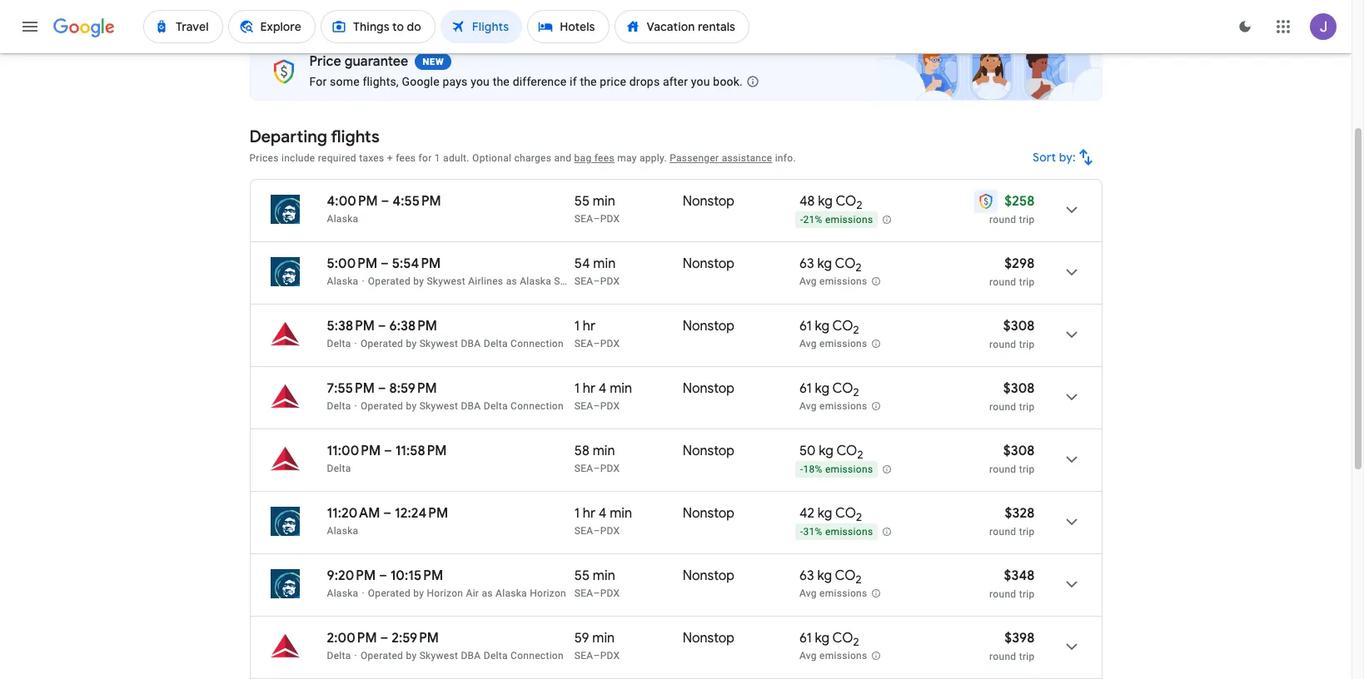 Task type: describe. For each thing, give the bounding box(es) containing it.
Arrival time: 10:15 PM. text field
[[391, 568, 443, 585]]

operated down leaves seattle-tacoma international airport at 5:00 pm on saturday, november 25 and arrives at portland international airport at 5:54 pm on saturday, november 25. element
[[368, 276, 411, 287]]

alaska left skywest
[[520, 276, 552, 287]]

connection for 1 hr 4 min
[[511, 401, 564, 412]]

total duration 1 hr 4 min. element for 42
[[575, 506, 683, 525]]

alaska right air on the left bottom of page
[[496, 588, 527, 600]]

flight details. leaves seattle-tacoma international airport at 5:38 pm on saturday, november 25 and arrives at portland international airport at 6:38 pm on saturday, november 25. image
[[1052, 315, 1092, 355]]

48 kg co 2
[[800, 193, 863, 213]]

avg emissions for 59 min
[[800, 651, 868, 663]]

nonstop flight. element for 2:59 pm
[[683, 631, 735, 650]]

book.
[[713, 75, 743, 88]]

59 min sea – pdx
[[575, 631, 620, 662]]

apply.
[[640, 152, 667, 164]]

$398
[[1005, 631, 1035, 647]]

trip for 2:59 pm
[[1020, 652, 1035, 663]]

total duration 1 hr 4 min. element for 61
[[575, 381, 683, 400]]

alaska inside 4:00 pm – 4:55 pm alaska
[[327, 213, 359, 225]]

8:59 pm
[[390, 381, 437, 397]]

total duration 55 min. element for 63
[[575, 568, 683, 587]]

kg for 10:15 pm
[[818, 568, 832, 585]]

bag
[[575, 152, 592, 164]]

delta inside 11:00 pm – 11:58 pm delta
[[327, 463, 351, 475]]

sea for 11:58 pm
[[575, 463, 594, 475]]

308 us dollars text field for 50
[[1004, 443, 1035, 460]]

– inside 11:00 pm – 11:58 pm delta
[[384, 443, 392, 460]]

Arrival time: 2:59 PM. text field
[[392, 631, 439, 647]]

nonstop flight. element for 12:24 pm
[[683, 506, 735, 525]]

by down 5:54 pm text box
[[413, 276, 424, 287]]

min down the 58 min sea – pdx
[[610, 506, 633, 522]]

398 US dollars text field
[[1005, 631, 1035, 647]]

new
[[423, 57, 444, 67]]

flights,
[[363, 75, 399, 88]]

298 US dollars text field
[[1005, 256, 1035, 272]]

1 for 8:59 pm
[[575, 381, 580, 397]]

dba for 5:38 pm – 6:38 pm
[[461, 338, 481, 350]]

7:55 pm
[[327, 381, 375, 397]]

price guarantee
[[310, 53, 409, 70]]

trip for 5:54 pm
[[1020, 277, 1035, 288]]

– inside 4:00 pm – 4:55 pm alaska
[[381, 193, 390, 210]]

as for 5:00 pm – 5:54 pm
[[506, 276, 517, 287]]

348 US dollars text field
[[1004, 568, 1035, 585]]

58 min sea – pdx
[[575, 443, 620, 475]]

2:00 pm – 2:59 pm
[[327, 631, 439, 647]]

7:55 pm – 8:59 pm
[[327, 381, 437, 397]]

5:38 pm
[[327, 318, 375, 335]]

by down 10:15 pm
[[413, 588, 424, 600]]

Arrival time: 6:38 PM. text field
[[390, 318, 437, 335]]

co for 5:54 pm
[[835, 256, 856, 272]]

2 for 12:24 pm
[[856, 511, 862, 525]]

$298 round trip
[[990, 256, 1035, 288]]

pdx for 4:55 pm
[[600, 213, 620, 225]]

1 fees from the left
[[396, 152, 416, 164]]

change appearance image
[[1226, 7, 1266, 47]]

pdx for 6:38 pm
[[600, 338, 620, 350]]

kg for 2:59 pm
[[815, 631, 830, 647]]

co for 4:55 pm
[[836, 193, 857, 210]]

pays
[[443, 75, 468, 88]]

dba for 7:55 pm – 8:59 pm
[[461, 401, 481, 412]]

nonstop for 4:55 pm
[[683, 193, 735, 210]]

operated by skywest dba delta connection for 2:59 pm
[[361, 651, 564, 662]]

1 round from the top
[[990, 214, 1017, 226]]

after
[[663, 75, 688, 88]]

– inside 59 min sea – pdx
[[594, 651, 600, 662]]

55 for 10:15 pm
[[575, 568, 590, 585]]

leaves seattle-tacoma international airport at 11:00 pm on saturday, november 25 and arrives at portland international airport at 11:58 pm on saturday, november 25. element
[[327, 443, 447, 460]]

Arrival time: 4:55 PM. text field
[[393, 193, 441, 210]]

drops
[[630, 75, 660, 88]]

2 for 4:55 pm
[[857, 198, 863, 213]]

5:00 pm
[[327, 256, 378, 272]]

flight details. leaves seattle-tacoma international airport at 2:00 pm on saturday, november 25 and arrives at portland international airport at 2:59 pm on saturday, november 25. image
[[1052, 627, 1092, 667]]

63 kg co 2 for $348
[[800, 568, 862, 588]]

for some flights, google pays you the difference if the price drops after you book.
[[310, 75, 743, 88]]

– left 8:59 pm at the bottom
[[378, 381, 386, 397]]

bag fees button
[[575, 152, 615, 164]]

round trip
[[990, 214, 1035, 226]]

include
[[282, 152, 315, 164]]

$348
[[1004, 568, 1035, 585]]

-18% emissions
[[801, 464, 873, 476]]

leaves seattle-tacoma international airport at 5:38 pm on saturday, november 25 and arrives at portland international airport at 6:38 pm on saturday, november 25. element
[[327, 318, 437, 335]]

58
[[575, 443, 590, 460]]

kg for 5:54 pm
[[818, 256, 832, 272]]

skywest for 8:59 pm
[[420, 401, 458, 412]]

+
[[387, 152, 393, 164]]

co for 8:59 pm
[[833, 381, 854, 397]]

2 for 10:15 pm
[[856, 573, 862, 588]]

2:00 pm
[[327, 631, 377, 647]]

nonstop flight. element for 5:54 pm
[[683, 256, 735, 275]]

nonstop for 11:58 pm
[[683, 443, 735, 460]]

operated down 9:20 pm – 10:15 pm
[[368, 588, 411, 600]]

– left 6:38 pm text field
[[378, 318, 386, 335]]

main menu image
[[20, 17, 40, 37]]

connection for 1 hr
[[511, 338, 564, 350]]

total duration 58 min. element
[[575, 443, 683, 462]]

4:00 pm
[[327, 193, 378, 210]]

11:00 pm – 11:58 pm delta
[[327, 443, 447, 475]]

$398 round trip
[[990, 631, 1035, 663]]

for
[[310, 75, 327, 88]]

nonstop for 5:54 pm
[[683, 256, 735, 272]]

– inside 54 min sea – pdx
[[594, 276, 600, 287]]

308 us dollars text field for 61
[[1004, 318, 1035, 335]]

$298
[[1005, 256, 1035, 272]]

assistance
[[722, 152, 773, 164]]

round for 11:58 pm
[[990, 464, 1017, 476]]

-31% emissions
[[801, 527, 873, 538]]

42 kg co 2
[[800, 506, 862, 525]]

 image for 2:00 pm
[[355, 651, 357, 662]]

pdx for 10:15 pm
[[600, 588, 620, 600]]

as for 9:20 pm – 10:15 pm
[[482, 588, 493, 600]]

round for 8:59 pm
[[990, 402, 1017, 413]]

prices
[[250, 152, 279, 164]]

co for 11:58 pm
[[837, 443, 858, 460]]

by for 8:59 pm
[[406, 401, 417, 412]]

50
[[800, 443, 816, 460]]

by for 6:38 pm
[[406, 338, 417, 350]]

pdx for 5:54 pm
[[600, 276, 620, 287]]

avg emissions for 54 min
[[800, 276, 868, 288]]

4 sea from the top
[[575, 401, 594, 412]]

11:20 am
[[327, 506, 380, 522]]

sea for 2:59 pm
[[575, 651, 594, 662]]

charges
[[514, 152, 552, 164]]

1 hr sea – pdx
[[575, 318, 620, 350]]

by for 2:59 pm
[[406, 651, 417, 662]]

operated by horizon air as alaska horizon
[[368, 588, 567, 600]]

Arrival time: 8:59 PM. text field
[[390, 381, 437, 397]]

min for 4:55 pm
[[593, 193, 616, 210]]

Departure time: 5:38 PM. text field
[[327, 318, 375, 335]]

5:00 pm – 5:54 pm
[[327, 256, 441, 272]]

some
[[330, 75, 360, 88]]

– up 59 min sea – pdx
[[594, 588, 600, 600]]

departing
[[250, 127, 327, 147]]

3 hr from the top
[[583, 506, 596, 522]]

11:58 pm
[[396, 443, 447, 460]]

avg for 54 min
[[800, 276, 817, 288]]

63 kg co 2 for $298
[[800, 256, 862, 275]]

$308 round trip for 58 min
[[990, 443, 1035, 476]]

min down 1 hr sea – pdx
[[610, 381, 633, 397]]

Arrival time: 5:54 PM. text field
[[392, 256, 441, 272]]

for
[[419, 152, 432, 164]]

operated for 2:59 pm
[[361, 651, 403, 662]]

11:20 am – 12:24 pm alaska
[[327, 506, 448, 537]]

alaska down 9:20 pm
[[327, 588, 359, 600]]

sea for 5:54 pm
[[575, 276, 594, 287]]

54
[[575, 256, 590, 272]]

4 pdx from the top
[[600, 401, 620, 412]]

63 for 54 min
[[800, 256, 815, 272]]

pdx for 2:59 pm
[[600, 651, 620, 662]]

if
[[570, 75, 577, 88]]

Arrival time: 12:24 PM. text field
[[395, 506, 448, 522]]

9:20 pm – 10:15 pm
[[327, 568, 443, 585]]

$258
[[1005, 193, 1035, 210]]

6 sea from the top
[[575, 526, 594, 537]]

50 kg co 2
[[800, 443, 864, 463]]

59
[[575, 631, 589, 647]]

operated by skywest airlines as alaska skywest
[[368, 276, 594, 287]]

airlines
[[468, 276, 504, 287]]

1 for 12:24 pm
[[575, 506, 580, 522]]

trip for 6:38 pm
[[1020, 339, 1035, 351]]

sort by:
[[1033, 150, 1076, 165]]

operated by skywest dba delta connection for 8:59 pm
[[361, 401, 564, 412]]

leaves seattle-tacoma international airport at 4:00 pm on saturday, november 25 and arrives at portland international airport at 4:55 pm on saturday, november 25. element
[[327, 193, 441, 210]]

co for 10:15 pm
[[835, 568, 856, 585]]

learn more about price guarantee image
[[733, 62, 773, 102]]

difference
[[513, 75, 567, 88]]

co for 12:24 pm
[[836, 506, 856, 522]]

sort by: button
[[1026, 137, 1103, 177]]

total duration 1 hr. element
[[575, 318, 683, 337]]

1 hr 4 min sea – pdx for 8:59 pm
[[575, 381, 633, 412]]

42
[[800, 506, 815, 522]]

total duration 54 min. element
[[575, 256, 683, 275]]

61 for 59 min
[[800, 631, 812, 647]]

and
[[554, 152, 572, 164]]

flights
[[331, 127, 380, 147]]

$348 round trip
[[990, 568, 1035, 601]]

1 horizon from the left
[[427, 588, 463, 600]]

google
[[402, 75, 440, 88]]



Task type: locate. For each thing, give the bounding box(es) containing it.
skywest down 6:38 pm
[[420, 338, 458, 350]]

-21% emissions
[[801, 214, 873, 226]]

round down 298 us dollars text field
[[990, 277, 1017, 288]]

1 61 kg co 2 from the top
[[800, 318, 860, 338]]

0 vertical spatial hr
[[583, 318, 596, 335]]

total duration 55 min. element for 48
[[575, 193, 683, 212]]

$308 left flight details. leaves seattle-tacoma international airport at 11:00 pm on saturday, november 25 and arrives at portland international airport at 11:58 pm on saturday, november 25. "icon" on the bottom right of page
[[1004, 443, 1035, 460]]

as right air on the left bottom of page
[[482, 588, 493, 600]]

sea up 59
[[575, 588, 594, 600]]

hr inside 1 hr sea – pdx
[[583, 318, 596, 335]]

$328 round trip
[[990, 506, 1035, 538]]

12:24 pm
[[395, 506, 448, 522]]

trip down 328 us dollars text box
[[1020, 527, 1035, 538]]

connection
[[511, 338, 564, 350], [511, 401, 564, 412], [511, 651, 564, 662]]

7 trip from the top
[[1020, 589, 1035, 601]]

– up the 58 min sea – pdx
[[594, 401, 600, 412]]

2 operated by skywest dba delta connection from the top
[[361, 401, 564, 412]]

the left difference
[[493, 75, 510, 88]]

3 61 from the top
[[800, 631, 812, 647]]

2 nonstop from the top
[[683, 256, 735, 272]]

328 US dollars text field
[[1005, 506, 1035, 522]]

the right if
[[580, 75, 597, 88]]

5 avg emissions from the top
[[800, 651, 868, 663]]

2 total duration 55 min. element from the top
[[575, 568, 683, 587]]

sea for 10:15 pm
[[575, 588, 594, 600]]

2 vertical spatial dba
[[461, 651, 481, 662]]

– right the 11:20 am
[[383, 506, 392, 522]]

6 nonstop from the top
[[683, 506, 735, 522]]

2 inside 50 kg co 2
[[858, 448, 864, 463]]

0 vertical spatial 61
[[800, 318, 812, 335]]

avg emissions for 1 hr
[[800, 338, 868, 350]]

horizon right air on the left bottom of page
[[530, 588, 567, 600]]

Departure time: 9:20 PM. text field
[[327, 568, 376, 585]]

0 vertical spatial as
[[506, 276, 517, 287]]

2 1 hr 4 min sea – pdx from the top
[[575, 506, 633, 537]]

63 kg co 2
[[800, 256, 862, 275], [800, 568, 862, 588]]

leaves seattle-tacoma international airport at 5:00 pm on saturday, november 25 and arrives at portland international airport at 5:54 pm on saturday, november 25. element
[[327, 256, 441, 272]]

co inside the 48 kg co 2
[[836, 193, 857, 210]]

308 us dollars text field left flight details. leaves seattle-tacoma international airport at 11:00 pm on saturday, november 25 and arrives at portland international airport at 11:58 pm on saturday, november 25. "icon" on the bottom right of page
[[1004, 443, 1035, 460]]

min down the bag fees button
[[593, 193, 616, 210]]

55 for 4:55 pm
[[575, 193, 590, 210]]

round down $398
[[990, 652, 1017, 663]]

2 for 2:59 pm
[[854, 636, 860, 650]]

4:55 pm
[[393, 193, 441, 210]]

5 avg from the top
[[800, 651, 817, 663]]

round down 328 us dollars text box
[[990, 527, 1017, 538]]

1  image from the top
[[355, 338, 357, 350]]

hr for 5:38 pm – 6:38 pm
[[583, 318, 596, 335]]

2 vertical spatial 61
[[800, 631, 812, 647]]

round for 6:38 pm
[[990, 339, 1017, 351]]

1 55 min sea – pdx from the top
[[575, 193, 620, 225]]

operated down 7:55 pm – 8:59 pm
[[361, 401, 403, 412]]

pdx up total duration 59 min. element
[[600, 588, 620, 600]]

round inside $328 round trip
[[990, 527, 1017, 538]]

1 total duration 55 min. element from the top
[[575, 193, 683, 212]]

8 sea from the top
[[575, 651, 594, 662]]

61 kg co 2 for 1 hr
[[800, 318, 860, 338]]

1 vertical spatial total duration 1 hr 4 min. element
[[575, 506, 683, 525]]

total duration 55 min. element
[[575, 193, 683, 212], [575, 568, 683, 587]]

0 vertical spatial connection
[[511, 338, 564, 350]]

Departure time: 7:55 PM. text field
[[327, 381, 375, 397]]

min inside the 58 min sea – pdx
[[593, 443, 615, 460]]

1 $308 from the top
[[1004, 318, 1035, 335]]

- down 50
[[801, 464, 804, 476]]

$308 for 1 hr 4 min
[[1004, 381, 1035, 397]]

1 63 from the top
[[800, 256, 815, 272]]

dba for 2:00 pm – 2:59 pm
[[461, 651, 481, 662]]

total duration 55 min. element up total duration 59 min. element
[[575, 568, 683, 587]]

flight details. leaves seattle-tacoma international airport at 9:20 pm on saturday, november 25 and arrives at portland international airport at 10:15 pm on saturday, november 25. image
[[1052, 565, 1092, 605]]

2 for 8:59 pm
[[854, 386, 860, 400]]

2 the from the left
[[580, 75, 597, 88]]

skywest
[[554, 276, 594, 287]]

min for 11:58 pm
[[593, 443, 615, 460]]

1 55 from the top
[[575, 193, 590, 210]]

pdx down total duration 1 hr. element
[[600, 338, 620, 350]]

4 down the 58 min sea – pdx
[[599, 506, 607, 522]]

min
[[593, 193, 616, 210], [593, 256, 616, 272], [610, 381, 633, 397], [593, 443, 615, 460], [610, 506, 633, 522], [593, 568, 616, 585], [593, 631, 615, 647]]

63 for 55 min
[[800, 568, 815, 585]]

round inside $298 round trip
[[990, 277, 1017, 288]]

2 hr from the top
[[583, 381, 596, 397]]

$308 for 1 hr
[[1004, 318, 1035, 335]]

total duration 55 min. element down 'may' on the top left
[[575, 193, 683, 212]]

55 down bag
[[575, 193, 590, 210]]

1 vertical spatial 55 min sea – pdx
[[575, 568, 620, 600]]

trip inside $398 round trip
[[1020, 652, 1035, 663]]

passenger
[[670, 152, 719, 164]]

– down total duration 59 min. element
[[594, 651, 600, 662]]

sea inside the 58 min sea – pdx
[[575, 463, 594, 475]]

54 min sea – pdx
[[575, 256, 620, 287]]

48
[[800, 193, 815, 210]]

3 avg from the top
[[800, 401, 817, 413]]

find the best price region
[[250, 0, 1103, 29]]

8 nonstop flight. element from the top
[[683, 631, 735, 650]]

2 nonstop flight. element from the top
[[683, 256, 735, 275]]

3 $308 from the top
[[1004, 443, 1035, 460]]

8 nonstop from the top
[[683, 631, 735, 647]]

pdx up total duration 58 min. element
[[600, 401, 620, 412]]

2:59 pm
[[392, 631, 439, 647]]

- for 42
[[801, 527, 804, 538]]

– inside 11:20 am – 12:24 pm alaska
[[383, 506, 392, 522]]

you right "after"
[[691, 75, 710, 88]]

6 round from the top
[[990, 527, 1017, 538]]

pdx down total duration 58 min. element
[[600, 463, 620, 475]]

2 vertical spatial 61 kg co 2
[[800, 631, 860, 650]]

61 kg co 2
[[800, 318, 860, 338], [800, 381, 860, 400], [800, 631, 860, 650]]

horizon
[[427, 588, 463, 600], [530, 588, 567, 600]]

7 nonstop flight. element from the top
[[683, 568, 735, 587]]

0 vertical spatial operated by skywest dba delta connection
[[361, 338, 564, 350]]

– down total duration 1 hr. element
[[594, 338, 600, 350]]

trip for 8:59 pm
[[1020, 402, 1035, 413]]

0 vertical spatial 61 kg co 2
[[800, 318, 860, 338]]

2 total duration 1 hr 4 min. element from the top
[[575, 506, 683, 525]]

4
[[599, 381, 607, 397], [599, 506, 607, 522]]

0 vertical spatial $308 round trip
[[990, 318, 1035, 351]]

hr for 7:55 pm – 8:59 pm
[[583, 381, 596, 397]]

sea down 58
[[575, 463, 594, 475]]

kg for 4:55 pm
[[818, 193, 833, 210]]

operated
[[368, 276, 411, 287], [361, 338, 403, 350], [361, 401, 403, 412], [368, 588, 411, 600], [361, 651, 403, 662]]

61 kg co 2 for 1 hr 4 min
[[800, 381, 860, 400]]

pdx inside 54 min sea – pdx
[[600, 276, 620, 287]]

258 US dollars text field
[[1005, 193, 1035, 210]]

5 trip from the top
[[1020, 464, 1035, 476]]

0 horizontal spatial you
[[471, 75, 490, 88]]

1 operated by skywest dba delta connection from the top
[[361, 338, 564, 350]]

flight details. leaves seattle-tacoma international airport at 11:00 pm on saturday, november 25 and arrives at portland international airport at 11:58 pm on saturday, november 25. image
[[1052, 440, 1092, 480]]

nonstop flight. element for 10:15 pm
[[683, 568, 735, 587]]

1 avg emissions from the top
[[800, 276, 868, 288]]

1 vertical spatial total duration 55 min. element
[[575, 568, 683, 587]]

skywest
[[427, 276, 466, 287], [420, 338, 458, 350], [420, 401, 458, 412], [420, 651, 458, 662]]

fees
[[396, 152, 416, 164], [595, 152, 615, 164]]

2 round from the top
[[990, 277, 1017, 288]]

4 for 12:24 pm
[[599, 506, 607, 522]]

avg for 55 min
[[800, 588, 817, 600]]

2 vertical spatial operated by skywest dba delta connection
[[361, 651, 564, 662]]

8 pdx from the top
[[600, 651, 620, 662]]

by:
[[1059, 150, 1076, 165]]

avg for 59 min
[[800, 651, 817, 663]]

Departure time: 4:00 PM. text field
[[327, 193, 378, 210]]

$308 left flight details. leaves seattle-tacoma international airport at 7:55 pm on saturday, november 25 and arrives at portland international airport at 8:59 pm on saturday, november 25. image
[[1004, 381, 1035, 397]]

$308
[[1004, 318, 1035, 335], [1004, 381, 1035, 397], [1004, 443, 1035, 460]]

skywest for 2:59 pm
[[420, 651, 458, 662]]

1 connection from the top
[[511, 338, 564, 350]]

pdx inside 1 hr sea – pdx
[[600, 338, 620, 350]]

nonstop flight. element
[[683, 193, 735, 212], [683, 256, 735, 275], [683, 318, 735, 337], [683, 381, 735, 400], [683, 443, 735, 462], [683, 506, 735, 525], [683, 568, 735, 587], [683, 631, 735, 650]]

6 pdx from the top
[[600, 526, 620, 537]]

passenger assistance button
[[670, 152, 773, 164]]

3 connection from the top
[[511, 651, 564, 662]]

sea down the 54 on the left top
[[575, 276, 594, 287]]

1 vertical spatial  image
[[355, 651, 357, 662]]

hr down skywest
[[583, 318, 596, 335]]

1 308 us dollars text field from the top
[[1004, 318, 1035, 335]]

alaska inside 11:20 am – 12:24 pm alaska
[[327, 526, 359, 537]]

18%
[[804, 464, 823, 476]]

0 vertical spatial 63
[[800, 256, 815, 272]]

by
[[413, 276, 424, 287], [406, 338, 417, 350], [406, 401, 417, 412], [413, 588, 424, 600], [406, 651, 417, 662]]

2 horizon from the left
[[530, 588, 567, 600]]

sea inside 54 min sea – pdx
[[575, 276, 594, 287]]

1 you from the left
[[471, 75, 490, 88]]

2 vertical spatial connection
[[511, 651, 564, 662]]

sea up the 54 on the left top
[[575, 213, 594, 225]]

2 you from the left
[[691, 75, 710, 88]]

nonstop for 6:38 pm
[[683, 318, 735, 335]]

pdx inside 59 min sea – pdx
[[600, 651, 620, 662]]

alaska down departure time: 4:00 pm. text field
[[327, 213, 359, 225]]

308 us dollars text field left flight details. leaves seattle-tacoma international airport at 5:38 pm on saturday, november 25 and arrives at portland international airport at 6:38 pm on saturday, november 25. image on the right of the page
[[1004, 318, 1035, 335]]

2 avg from the top
[[800, 338, 817, 350]]

1 hr from the top
[[583, 318, 596, 335]]

- down 42
[[801, 527, 804, 538]]

1 vertical spatial $308 round trip
[[990, 381, 1035, 413]]

- for 48
[[801, 214, 804, 226]]

co for 2:59 pm
[[833, 631, 854, 647]]

1 hr 4 min sea – pdx for 12:24 pm
[[575, 506, 633, 537]]

operated down leaves seattle-tacoma international airport at 2:00 pm on saturday, november 25 and arrives at portland international airport at 2:59 pm on saturday, november 25. element
[[361, 651, 403, 662]]

you right pays
[[471, 75, 490, 88]]

pdx down total duration 59 min. element
[[600, 651, 620, 662]]

 image down departure time: 2:00 pm. text field
[[355, 651, 357, 662]]

alaska down "5:00 pm"
[[327, 276, 359, 287]]

– down the 58 min sea – pdx
[[594, 526, 600, 537]]

4 trip from the top
[[1020, 402, 1035, 413]]

$328
[[1005, 506, 1035, 522]]

6 nonstop flight. element from the top
[[683, 506, 735, 525]]

1 vertical spatial 61
[[800, 381, 812, 397]]

0 vertical spatial -
[[801, 214, 804, 226]]

1 $308 round trip from the top
[[990, 318, 1035, 351]]

sea for 4:55 pm
[[575, 213, 594, 225]]

Arrival time: 11:58 PM. text field
[[396, 443, 447, 460]]

1 vertical spatial 1 hr 4 min sea – pdx
[[575, 506, 633, 537]]

min right 59
[[593, 631, 615, 647]]

 image down 5:38 pm
[[355, 338, 357, 350]]

nonstop for 10:15 pm
[[683, 568, 735, 585]]

nonstop
[[683, 193, 735, 210], [683, 256, 735, 272], [683, 318, 735, 335], [683, 381, 735, 397], [683, 443, 735, 460], [683, 506, 735, 522], [683, 568, 735, 585], [683, 631, 735, 647]]

5:38 pm – 6:38 pm
[[327, 318, 437, 335]]

skywest down 5:54 pm text box
[[427, 276, 466, 287]]

– down total duration 54 min. element
[[594, 276, 600, 287]]

nonstop flight. element for 6:38 pm
[[683, 318, 735, 337]]

by down 6:38 pm
[[406, 338, 417, 350]]

1 for 6:38 pm
[[575, 318, 580, 335]]

3 $308 round trip from the top
[[990, 443, 1035, 476]]

sea inside 59 min sea – pdx
[[575, 651, 594, 662]]

2 for 6:38 pm
[[854, 323, 860, 338]]

1 vertical spatial 63 kg co 2
[[800, 568, 862, 588]]

pdx up total duration 54 min. element
[[600, 213, 620, 225]]

1 nonstop flight. element from the top
[[683, 193, 735, 212]]

1 the from the left
[[493, 75, 510, 88]]

trip for 12:24 pm
[[1020, 527, 1035, 538]]

3 trip from the top
[[1020, 339, 1035, 351]]

1 down the 58 min sea – pdx
[[575, 506, 580, 522]]

– up 54 min sea – pdx
[[594, 213, 600, 225]]

sea down 59
[[575, 651, 594, 662]]

0 horizontal spatial fees
[[396, 152, 416, 164]]

nonstop flight. element for 11:58 pm
[[683, 443, 735, 462]]

round down 258 us dollars 'text field'
[[990, 214, 1017, 226]]

$308 left flight details. leaves seattle-tacoma international airport at 5:38 pm on saturday, november 25 and arrives at portland international airport at 6:38 pm on saturday, november 25. image on the right of the page
[[1004, 318, 1035, 335]]

nonstop for 8:59 pm
[[683, 381, 735, 397]]

required
[[318, 152, 357, 164]]

total duration 59 min. element
[[575, 631, 683, 650]]

1 trip from the top
[[1020, 214, 1035, 226]]

2 for 5:54 pm
[[856, 261, 862, 275]]

4 nonstop flight. element from the top
[[683, 381, 735, 400]]

2 $308 round trip from the top
[[990, 381, 1035, 413]]

1 horizontal spatial as
[[506, 276, 517, 287]]

21%
[[804, 214, 823, 226]]

round for 12:24 pm
[[990, 527, 1017, 538]]

skywest for 6:38 pm
[[420, 338, 458, 350]]

1 inside 1 hr sea – pdx
[[575, 318, 580, 335]]

avg emissions for 55 min
[[800, 588, 868, 600]]

optional
[[472, 152, 512, 164]]

308 US dollars text field
[[1004, 318, 1035, 335], [1004, 443, 1035, 460]]

1 vertical spatial as
[[482, 588, 493, 600]]

10:15 pm
[[391, 568, 443, 585]]

kg for 12:24 pm
[[818, 506, 833, 522]]

11:00 pm
[[327, 443, 381, 460]]

1 horizontal spatial fees
[[595, 152, 615, 164]]

8 round from the top
[[990, 652, 1017, 663]]

min inside 59 min sea – pdx
[[593, 631, 615, 647]]

guarantee
[[345, 53, 409, 70]]

5 nonstop flight. element from the top
[[683, 443, 735, 462]]

2 sea from the top
[[575, 276, 594, 287]]

1 vertical spatial connection
[[511, 401, 564, 412]]

55 min sea – pdx down the bag fees button
[[575, 193, 620, 225]]

61 for 1 hr
[[800, 318, 812, 335]]

hr down 1 hr sea – pdx
[[583, 381, 596, 397]]

delta
[[327, 338, 351, 350], [484, 338, 508, 350], [327, 401, 351, 412], [484, 401, 508, 412], [327, 463, 351, 475], [327, 651, 351, 662], [484, 651, 508, 662]]

1 right "for"
[[435, 152, 441, 164]]

1 vertical spatial 4
[[599, 506, 607, 522]]

55 min sea – pdx for 10:15 pm
[[575, 568, 620, 600]]

– down total duration 58 min. element
[[594, 463, 600, 475]]

2 vertical spatial hr
[[583, 506, 596, 522]]

Departure time: 5:00 PM. text field
[[327, 256, 378, 272]]

trip for 11:58 pm
[[1020, 464, 1035, 476]]

– inside the 58 min sea – pdx
[[594, 463, 600, 475]]

trip inside $348 round trip
[[1020, 589, 1035, 601]]

– inside 1 hr sea – pdx
[[594, 338, 600, 350]]

sea down the 58 min sea – pdx
[[575, 526, 594, 537]]

round inside $348 round trip
[[990, 589, 1017, 601]]

pdx down total duration 54 min. element
[[600, 276, 620, 287]]

skywest down 8:59 pm at the bottom
[[420, 401, 458, 412]]

4:00 pm – 4:55 pm alaska
[[327, 193, 441, 225]]

round down 348 us dollars text field
[[990, 589, 1017, 601]]

1 vertical spatial dba
[[461, 401, 481, 412]]

price
[[600, 75, 627, 88]]

kg inside 42 kg co 2
[[818, 506, 833, 522]]

3 - from the top
[[801, 527, 804, 538]]

1 nonstop from the top
[[683, 193, 735, 210]]

55 min sea – pdx
[[575, 193, 620, 225], [575, 568, 620, 600]]

kg
[[818, 193, 833, 210], [818, 256, 832, 272], [815, 318, 830, 335], [815, 381, 830, 397], [819, 443, 834, 460], [818, 506, 833, 522], [818, 568, 832, 585], [815, 631, 830, 647]]

departing flights
[[250, 127, 380, 147]]

2 vertical spatial $308
[[1004, 443, 1035, 460]]

skywest down arrival time: 2:59 pm. text field
[[420, 651, 458, 662]]

round for 5:54 pm
[[990, 277, 1017, 288]]

trip down 348 us dollars text field
[[1020, 589, 1035, 601]]

1 - from the top
[[801, 214, 804, 226]]

63 down 31%
[[800, 568, 815, 585]]

prices include required taxes + fees for 1 adult. optional charges and bag fees may apply. passenger assistance
[[250, 152, 773, 164]]

1 sea from the top
[[575, 213, 594, 225]]

63 kg co 2 down -31% emissions
[[800, 568, 862, 588]]

$308 round trip left flight details. leaves seattle-tacoma international airport at 7:55 pm on saturday, november 25 and arrives at portland international airport at 8:59 pm on saturday, november 25. image
[[990, 381, 1035, 413]]

trip down 298 us dollars text field
[[1020, 277, 1035, 288]]

2 $308 from the top
[[1004, 381, 1035, 397]]

2 inside the 48 kg co 2
[[857, 198, 863, 213]]

0 vertical spatial  image
[[355, 338, 357, 350]]

3 operated by skywest dba delta connection from the top
[[361, 651, 564, 662]]

nonstop for 12:24 pm
[[683, 506, 735, 522]]

1 avg from the top
[[800, 276, 817, 288]]

$308 round trip up $308 text box
[[990, 318, 1035, 351]]

31%
[[804, 527, 823, 538]]

sea
[[575, 213, 594, 225], [575, 276, 594, 287], [575, 338, 594, 350], [575, 401, 594, 412], [575, 463, 594, 475], [575, 526, 594, 537], [575, 588, 594, 600], [575, 651, 594, 662]]

3 pdx from the top
[[600, 338, 620, 350]]

pdx down the 58 min sea – pdx
[[600, 526, 620, 537]]

operated for 8:59 pm
[[361, 401, 403, 412]]

2 avg emissions from the top
[[800, 338, 868, 350]]

0 horizontal spatial as
[[482, 588, 493, 600]]

flight details. leaves seattle-tacoma international airport at 4:00 pm on saturday, november 25 and arrives at portland international airport at 4:55 pm on saturday, november 25. image
[[1052, 190, 1092, 230]]

taxes
[[359, 152, 385, 164]]

co
[[836, 193, 857, 210], [835, 256, 856, 272], [833, 318, 854, 335], [833, 381, 854, 397], [837, 443, 858, 460], [836, 506, 856, 522], [835, 568, 856, 585], [833, 631, 854, 647]]

6 trip from the top
[[1020, 527, 1035, 538]]

0 vertical spatial 1 hr 4 min sea – pdx
[[575, 381, 633, 412]]

1 vertical spatial $308
[[1004, 381, 1035, 397]]

$308 round trip for 1 hr
[[990, 318, 1035, 351]]

0 vertical spatial 4
[[599, 381, 607, 397]]

pdx for 11:58 pm
[[600, 463, 620, 475]]

0 vertical spatial total duration 1 hr 4 min. element
[[575, 381, 683, 400]]

1 1 hr 4 min sea – pdx from the top
[[575, 381, 633, 412]]

7 pdx from the top
[[600, 588, 620, 600]]

1 vertical spatial 61 kg co 2
[[800, 381, 860, 400]]

1 61 from the top
[[800, 318, 812, 335]]

2 pdx from the top
[[600, 276, 620, 287]]

leaves seattle-tacoma international airport at 2:00 pm on saturday, november 25 and arrives at portland international airport at 2:59 pm on saturday, november 25. element
[[327, 631, 439, 647]]

4 avg from the top
[[800, 588, 817, 600]]

55 min sea – pdx for 4:55 pm
[[575, 193, 620, 225]]

trip up $308 text box
[[1020, 339, 1035, 351]]

round inside $398 round trip
[[990, 652, 1017, 663]]

3 dba from the top
[[461, 651, 481, 662]]

flight details. leaves seattle-tacoma international airport at 5:00 pm on saturday, november 25 and arrives at portland international airport at 5:54 pm on saturday, november 25. image
[[1052, 252, 1092, 292]]

Departure time: 2:00 PM. text field
[[327, 631, 377, 647]]

$308 for 58 min
[[1004, 443, 1035, 460]]

2 vertical spatial -
[[801, 527, 804, 538]]

sea for 6:38 pm
[[575, 338, 594, 350]]

1 down skywest
[[575, 318, 580, 335]]

0 vertical spatial 55
[[575, 193, 590, 210]]

0 vertical spatial total duration 55 min. element
[[575, 193, 683, 212]]

pdx inside the 58 min sea – pdx
[[600, 463, 620, 475]]

– right 9:20 pm text box
[[379, 568, 387, 585]]

flight details. leaves seattle-tacoma international airport at 7:55 pm on saturday, november 25 and arrives at portland international airport at 8:59 pm on saturday, november 25. image
[[1052, 377, 1092, 417]]

-
[[801, 214, 804, 226], [801, 464, 804, 476], [801, 527, 804, 538]]

trip inside $328 round trip
[[1020, 527, 1035, 538]]

min for 5:54 pm
[[593, 256, 616, 272]]

min inside 54 min sea – pdx
[[593, 256, 616, 272]]

kg inside 50 kg co 2
[[819, 443, 834, 460]]

0 vertical spatial 55 min sea – pdx
[[575, 193, 620, 225]]

sea down total duration 1 hr. element
[[575, 338, 594, 350]]

emissions
[[826, 214, 873, 226], [820, 276, 868, 288], [820, 338, 868, 350], [820, 401, 868, 413], [826, 464, 873, 476], [826, 527, 873, 538], [820, 588, 868, 600], [820, 651, 868, 663]]

2  image from the top
[[355, 651, 357, 662]]

co inside 42 kg co 2
[[836, 506, 856, 522]]

2 connection from the top
[[511, 401, 564, 412]]

0 vertical spatial 63 kg co 2
[[800, 256, 862, 275]]

– left 5:54 pm
[[381, 256, 389, 272]]

may
[[618, 152, 637, 164]]

2 inside 42 kg co 2
[[856, 511, 862, 525]]

1 vertical spatial operated by skywest dba delta connection
[[361, 401, 564, 412]]

61 for 1 hr 4 min
[[800, 381, 812, 397]]

kg for 11:58 pm
[[819, 443, 834, 460]]

 image
[[355, 401, 357, 412]]

3 61 kg co 2 from the top
[[800, 631, 860, 650]]

1 hr 4 min sea – pdx
[[575, 381, 633, 412], [575, 506, 633, 537]]

avg for 1 hr 4 min
[[800, 401, 817, 413]]

min right the 54 on the left top
[[593, 256, 616, 272]]

3 sea from the top
[[575, 338, 594, 350]]

pdx
[[600, 213, 620, 225], [600, 276, 620, 287], [600, 338, 620, 350], [600, 401, 620, 412], [600, 463, 620, 475], [600, 526, 620, 537], [600, 588, 620, 600], [600, 651, 620, 662]]

4 down 1 hr sea – pdx
[[599, 381, 607, 397]]

1 pdx from the top
[[600, 213, 620, 225]]

the
[[493, 75, 510, 88], [580, 75, 597, 88]]

2 55 min sea – pdx from the top
[[575, 568, 620, 600]]

sea inside 1 hr sea – pdx
[[575, 338, 594, 350]]

1 hr 4 min sea – pdx up 58
[[575, 381, 633, 412]]

leaves seattle-tacoma international airport at 7:55 pm on saturday, november 25 and arrives at portland international airport at 8:59 pm on saturday, november 25. element
[[327, 381, 437, 397]]

– left 4:55 pm
[[381, 193, 390, 210]]

alaska down the 11:20 am
[[327, 526, 359, 537]]

0 horizontal spatial horizon
[[427, 588, 463, 600]]

New feature text field
[[415, 53, 452, 70]]

round
[[990, 214, 1017, 226], [990, 277, 1017, 288], [990, 339, 1017, 351], [990, 402, 1017, 413], [990, 464, 1017, 476], [990, 527, 1017, 538], [990, 589, 1017, 601], [990, 652, 1017, 663]]

1 vertical spatial 308 us dollars text field
[[1004, 443, 1035, 460]]

1 vertical spatial 63
[[800, 568, 815, 585]]

61 kg co 2 for 59 min
[[800, 631, 860, 650]]

Departure time: 11:00 PM. text field
[[327, 443, 381, 460]]

6:38 pm
[[390, 318, 437, 335]]

2
[[857, 198, 863, 213], [856, 261, 862, 275], [854, 323, 860, 338], [854, 386, 860, 400], [858, 448, 864, 463], [856, 511, 862, 525], [856, 573, 862, 588], [854, 636, 860, 650]]

2 61 from the top
[[800, 381, 812, 397]]

operated by skywest dba delta connection down "2:59 pm" on the left
[[361, 651, 564, 662]]

63
[[800, 256, 815, 272], [800, 568, 815, 585]]

kg for 8:59 pm
[[815, 381, 830, 397]]

leaves seattle-tacoma international airport at 11:20 am on saturday, november 25 and arrives at portland international airport at 12:24 pm on saturday, november 25. element
[[327, 506, 448, 522]]

2 trip from the top
[[1020, 277, 1035, 288]]

3 nonstop from the top
[[683, 318, 735, 335]]

by down "2:59 pm" on the left
[[406, 651, 417, 662]]

1 horizontal spatial horizon
[[530, 588, 567, 600]]

1 vertical spatial 55
[[575, 568, 590, 585]]

air
[[466, 588, 479, 600]]

leaves seattle-tacoma international airport at 9:20 pm on saturday, november 25 and arrives at portland international airport at 10:15 pm on saturday, november 25. element
[[327, 568, 443, 585]]

2 55 from the top
[[575, 568, 590, 585]]

1 4 from the top
[[599, 381, 607, 397]]

Departure time: 11:20 AM. text field
[[327, 506, 380, 522]]

2 fees from the left
[[595, 152, 615, 164]]

2 - from the top
[[801, 464, 804, 476]]

connection for 59 min
[[511, 651, 564, 662]]

9:20 pm
[[327, 568, 376, 585]]

1 vertical spatial hr
[[583, 381, 596, 397]]

– left "2:59 pm" on the left
[[380, 631, 389, 647]]

co inside 50 kg co 2
[[837, 443, 858, 460]]

adult.
[[443, 152, 470, 164]]

nonstop flight. element for 4:55 pm
[[683, 193, 735, 212]]

min for 10:15 pm
[[593, 568, 616, 585]]

7 sea from the top
[[575, 588, 594, 600]]

trip for 10:15 pm
[[1020, 589, 1035, 601]]

min for 2:59 pm
[[593, 631, 615, 647]]

3 round from the top
[[990, 339, 1017, 351]]

flight details. leaves seattle-tacoma international airport at 11:20 am on saturday, november 25 and arrives at portland international airport at 12:24 pm on saturday, november 25. image
[[1052, 502, 1092, 542]]

sort
[[1033, 150, 1056, 165]]

2 vertical spatial $308 round trip
[[990, 443, 1035, 476]]

0 vertical spatial dba
[[461, 338, 481, 350]]

price
[[310, 53, 342, 70]]

0 horizontal spatial the
[[493, 75, 510, 88]]

5 nonstop from the top
[[683, 443, 735, 460]]

2 dba from the top
[[461, 401, 481, 412]]

0 vertical spatial 308 us dollars text field
[[1004, 318, 1035, 335]]

round up $328
[[990, 464, 1017, 476]]

– left 11:58 pm
[[384, 443, 392, 460]]

- for 50
[[801, 464, 804, 476]]

trip down $308 text box
[[1020, 402, 1035, 413]]

- down 48
[[801, 214, 804, 226]]

5 pdx from the top
[[600, 463, 620, 475]]

5 sea from the top
[[575, 463, 594, 475]]

308 US dollars text field
[[1004, 381, 1035, 397]]

55 min sea – pdx up 59
[[575, 568, 620, 600]]

 image
[[355, 338, 357, 350], [355, 651, 357, 662]]

1 horizontal spatial you
[[691, 75, 710, 88]]

3 avg emissions from the top
[[800, 401, 868, 413]]

total duration 1 hr 4 min. element
[[575, 381, 683, 400], [575, 506, 683, 525]]

kg inside the 48 kg co 2
[[818, 193, 833, 210]]

1 down 1 hr sea – pdx
[[575, 381, 580, 397]]

0 vertical spatial $308
[[1004, 318, 1035, 335]]

8 trip from the top
[[1020, 652, 1035, 663]]

trip down $398
[[1020, 652, 1035, 663]]

trip inside $298 round trip
[[1020, 277, 1035, 288]]

5:54 pm
[[392, 256, 441, 272]]

as
[[506, 276, 517, 287], [482, 588, 493, 600]]

operated for 6:38 pm
[[361, 338, 403, 350]]

2 4 from the top
[[599, 506, 607, 522]]

round down $308 text box
[[990, 402, 1017, 413]]

1 vertical spatial -
[[801, 464, 804, 476]]

63 down 21%
[[800, 256, 815, 272]]

min right 58
[[593, 443, 615, 460]]

4 avg emissions from the top
[[800, 588, 868, 600]]

3 nonstop flight. element from the top
[[683, 318, 735, 337]]

1 horizontal spatial the
[[580, 75, 597, 88]]

7 round from the top
[[990, 589, 1017, 601]]

operated by skywest dba delta connection for 6:38 pm
[[361, 338, 564, 350]]

fees right bag
[[595, 152, 615, 164]]

avg emissions for 1 hr 4 min
[[800, 401, 868, 413]]



Task type: vqa. For each thing, say whether or not it's contained in the screenshot.


